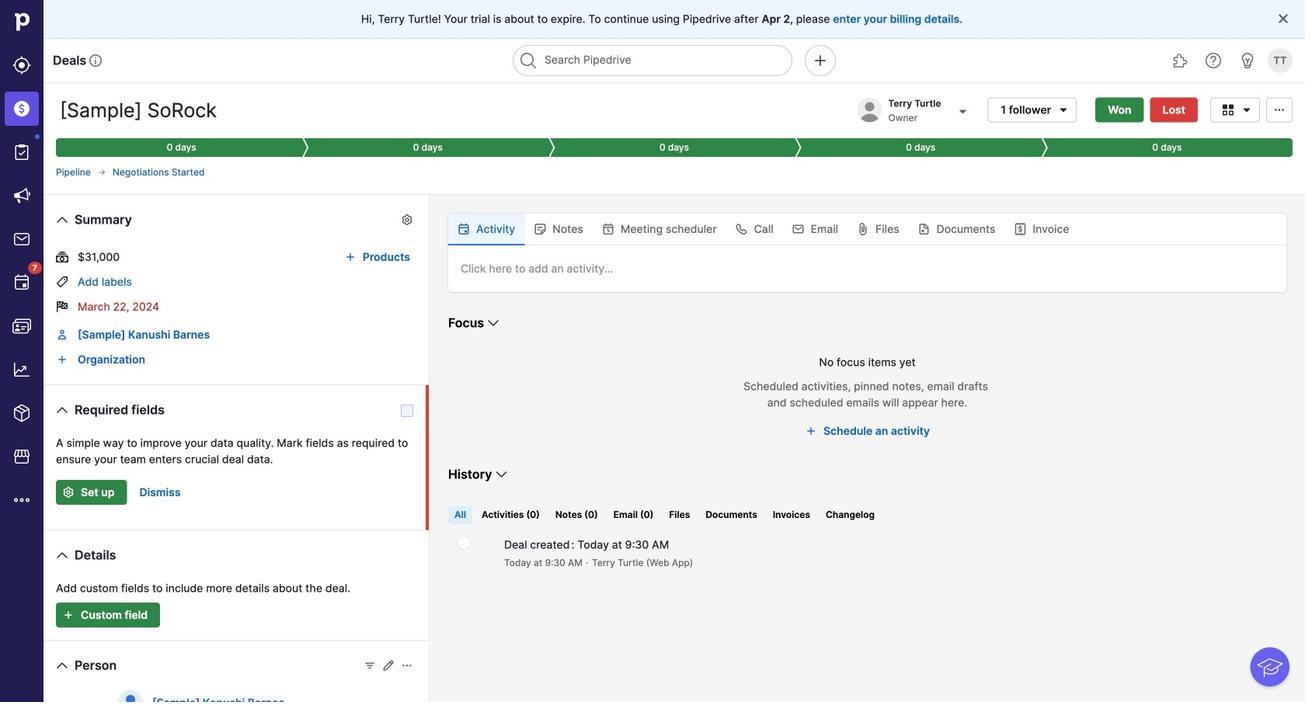 Task type: describe. For each thing, give the bounding box(es) containing it.
deals image
[[12, 99, 31, 118]]

leads image
[[12, 56, 31, 75]]

products image
[[12, 404, 31, 423]]

sales inbox image
[[12, 230, 31, 249]]

campaigns image
[[12, 186, 31, 205]]

knowledge center bot, also known as kc bot is an onboarding assistant that allows you to see the list of onboarding items in one place for quick and easy reference. this improves your in-app experience. image
[[1250, 647, 1290, 687]]

quick help image
[[1204, 51, 1223, 70]]

1 color undefined image from the top
[[12, 143, 31, 162]]

sales assistant image
[[1238, 51, 1257, 70]]

[Sample] SoRock text field
[[56, 95, 246, 126]]

insights image
[[12, 361, 31, 379]]

home image
[[10, 10, 33, 33]]

color link image
[[56, 354, 68, 366]]

color primary inverted image
[[59, 486, 78, 499]]



Task type: vqa. For each thing, say whether or not it's contained in the screenshot.
[SAMPLE] SOROCK text box
yes



Task type: locate. For each thing, give the bounding box(es) containing it.
contacts image
[[12, 317, 31, 336]]

transfer ownership image
[[954, 102, 972, 121]]

2 color undefined image from the top
[[12, 273, 31, 292]]

1 vertical spatial color undefined image
[[12, 273, 31, 292]]

color undefined image down sales inbox icon
[[12, 273, 31, 292]]

Search Pipedrive field
[[513, 45, 793, 76]]

color undefined image
[[12, 143, 31, 162], [12, 273, 31, 292]]

color primary image
[[1238, 104, 1256, 116], [1270, 104, 1289, 116], [97, 168, 106, 177], [534, 223, 546, 235], [602, 223, 614, 235], [736, 223, 748, 235], [857, 223, 869, 235], [918, 223, 931, 235], [1014, 223, 1027, 235], [341, 251, 360, 263], [53, 546, 71, 565], [364, 660, 376, 672], [382, 660, 395, 672]]

info image
[[90, 54, 102, 67]]

marketplace image
[[12, 448, 31, 466]]

color primary image
[[1277, 12, 1290, 25], [1055, 104, 1073, 116], [1219, 104, 1238, 116], [53, 211, 71, 229], [401, 214, 413, 226], [458, 223, 470, 235], [792, 223, 805, 235], [56, 251, 68, 263], [56, 276, 68, 288], [56, 301, 68, 313], [484, 314, 503, 333], [53, 401, 71, 420], [802, 425, 820, 437], [492, 465, 511, 484], [53, 657, 71, 675], [401, 660, 413, 672]]

0 vertical spatial color undefined image
[[12, 143, 31, 162]]

color link image
[[56, 329, 68, 341]]

color primary inverted image
[[59, 609, 78, 622]]

menu
[[0, 0, 44, 702]]

menu item
[[0, 87, 44, 131]]

more image
[[12, 491, 31, 510]]

color secondary image
[[458, 537, 470, 549]]

color undefined image down deals icon
[[12, 143, 31, 162]]

quick add image
[[811, 51, 830, 70]]



